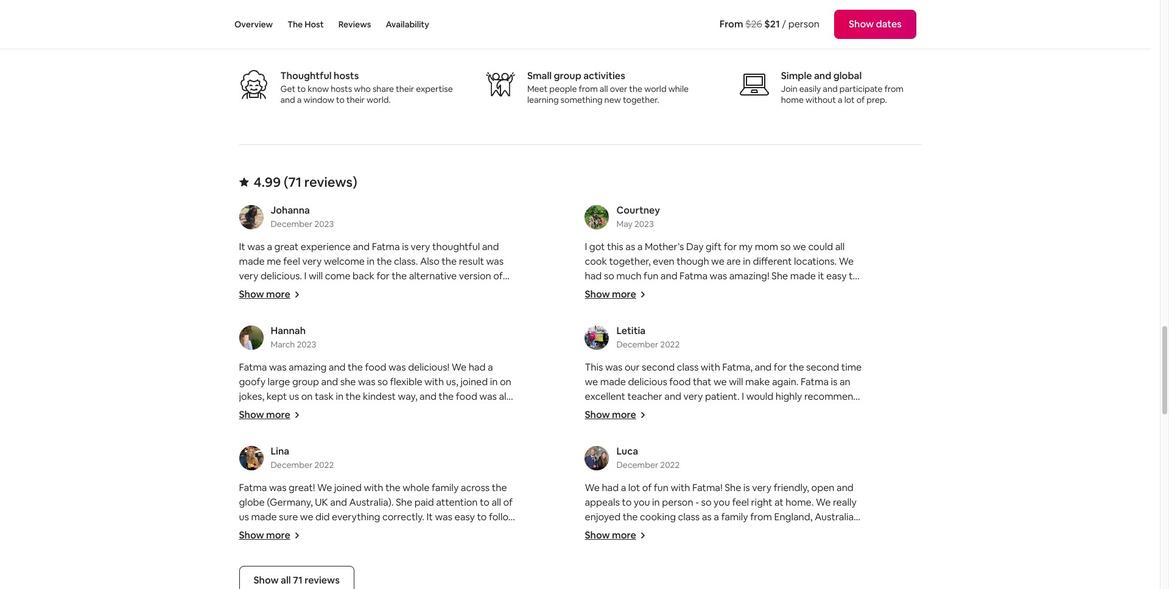 Task type: locate. For each thing, give the bounding box(es) containing it.
2 vertical spatial delicious!
[[438, 526, 480, 539]]

lot inside simple and global join easily and participate from home without a lot of prep.
[[845, 94, 855, 105]]

2 second from the left
[[807, 361, 840, 374]]

result down everything
[[343, 526, 368, 539]]

1 horizontal spatial family
[[722, 511, 749, 524]]

0 horizontal spatial on
[[301, 390, 313, 403]]

to inside fatma was amazing and the food was delicious! we had a goofy large group and she was so flexible with us, joined in on jokes, kept us on task in the kindest way, and the food was also amazing! could not recommend her classes enough and we can't wait to take another!
[[285, 420, 295, 433]]

made down locations.
[[791, 270, 816, 283]]

2022 up "delicious" on the right of page
[[661, 339, 680, 350]]

2 vertical spatial she
[[396, 497, 413, 509]]

hannah image
[[239, 326, 263, 350], [239, 326, 263, 350]]

in up back
[[367, 255, 375, 268]]

0 vertical spatial is
[[402, 241, 409, 253]]

0 horizontal spatial result
[[343, 526, 368, 539]]

march
[[271, 339, 295, 350]]

follow up the giving
[[585, 284, 612, 297]]

0 horizontal spatial group
[[292, 376, 319, 389]]

december inside lina december 2022
[[271, 460, 313, 471]]

and down thoughtful
[[281, 94, 295, 105]]

wait inside fatma was great! we joined with the whole family across the globe (germany, uk and australia). she paid attention to all of us made sure we did everything correctly. it was easy to follow the instruction and the result was absolutely delicious! can't wait to make it again! thank you for teaching us xx
[[239, 540, 258, 553]]

amazing!
[[730, 270, 770, 283], [239, 405, 279, 418]]

absolutely
[[390, 526, 436, 539]]

1 horizontal spatial person
[[789, 18, 820, 30]]

the down globe
[[239, 526, 254, 539]]

fun down even
[[644, 270, 659, 283]]

follow
[[585, 284, 612, 297], [489, 511, 516, 524]]

1 vertical spatial class
[[678, 511, 700, 524]]

show more button down sure
[[239, 529, 300, 542]]

0 vertical spatial delicious!
[[721, 284, 762, 297]]

group up people in the left of the page
[[554, 69, 582, 82]]

she
[[772, 270, 789, 283], [725, 482, 742, 495], [396, 497, 413, 509]]

all down activities
[[600, 83, 608, 94]]

for inside it was a great experience and fatma is very thoughtful and made me feel very welcome in the class. also the result was very delicious. i will come back for the alternative version of the pide.
[[377, 270, 390, 283]]

0 vertical spatial follow
[[585, 284, 612, 297]]

0 horizontal spatial second
[[642, 361, 675, 374]]

1 horizontal spatial it
[[427, 511, 433, 524]]

without
[[806, 94, 836, 105]]

0 horizontal spatial make
[[272, 540, 297, 553]]

we up appeals at bottom right
[[585, 482, 600, 495]]

class up that
[[677, 361, 699, 374]]

window
[[304, 94, 334, 105]]

1 horizontal spatial follow
[[585, 284, 612, 297]]

a inside simple and global join easily and participate from home without a lot of prep.
[[838, 94, 843, 105]]

2022 inside letitia december 2022
[[661, 339, 680, 350]]

the right over
[[630, 83, 643, 94]]

the host button
[[288, 0, 324, 49]]

i inside this was our second class with fatma, and for the second time we made delicious food that we will make again.  fatma is an excellent teacher and very patient.  i would highly recommend her classes.
[[742, 390, 745, 403]]

1 horizontal spatial come
[[685, 526, 710, 539]]

1 horizontal spatial amazing!
[[730, 270, 770, 283]]

1 horizontal spatial i
[[585, 241, 588, 253]]

i left would
[[742, 390, 745, 403]]

of right version
[[494, 270, 503, 283]]

2 vertical spatial had
[[602, 482, 619, 495]]

of down the luca december 2022
[[643, 482, 652, 495]]

0 horizontal spatial lot
[[629, 482, 640, 495]]

mother's
[[645, 241, 684, 253]]

had down cook on the right top
[[585, 270, 602, 283]]

show for it was a great experience and fatma is very thoughtful and made me feel very welcome in the class. also the result was very delicious. i will come back for the alternative version of the pide.
[[239, 288, 264, 301]]

it inside fatma was great! we joined with the whole family across the globe (germany, uk and australia). she paid attention to all of us made sure we did everything correctly. it was easy to follow the instruction and the result was absolutely delicious! can't wait to make it again! thank you for teaching us xx
[[427, 511, 433, 524]]

1 horizontal spatial is
[[744, 482, 750, 495]]

2023 for courtney
[[635, 219, 654, 230]]

to
[[297, 83, 306, 94], [336, 94, 345, 105], [849, 270, 859, 283], [285, 420, 295, 433], [480, 497, 490, 509], [622, 497, 632, 509], [477, 511, 487, 524], [673, 526, 682, 539], [260, 540, 270, 553]]

1 horizontal spatial joined
[[461, 376, 488, 389]]

is inside we had a lot of fun with fatma! she is very friendly, open and appeals to you in person - so you feel right at home. we really enjoyed the cooking class as a family from england, australia and germany. glad to come back!
[[744, 482, 750, 495]]

group inside small group activities meet people from all over the world while learning something new together.
[[554, 69, 582, 82]]

we up us,
[[452, 361, 467, 374]]

december for johanna
[[271, 219, 313, 230]]

she right fatma!
[[725, 482, 742, 495]]

food left that
[[670, 376, 691, 389]]

show all 71 reviews
[[254, 574, 340, 587]]

expertise
[[416, 83, 453, 94]]

person inside we had a lot of fun with fatma! she is very friendly, open and appeals to you in person - so you feel right at home. we really enjoyed the cooking class as a family from england, australia and germany. glad to come back!
[[662, 497, 694, 509]]

1 horizontal spatial great
[[649, 299, 673, 312]]

0 vertical spatial lot
[[845, 94, 855, 105]]

way,
[[398, 390, 418, 403]]

global
[[834, 69, 862, 82]]

had
[[585, 270, 602, 283], [469, 361, 486, 374], [602, 482, 619, 495]]

0 vertical spatial it
[[239, 241, 245, 253]]

will down experience in the left top of the page
[[309, 270, 323, 283]]

december down luca
[[617, 460, 659, 471]]

the down even
[[661, 284, 676, 297]]

1 horizontal spatial easy
[[827, 270, 847, 283]]

courtney
[[617, 204, 660, 217]]

had up enough
[[469, 361, 486, 374]]

1 vertical spatial will
[[729, 376, 744, 389]]

as inside we had a lot of fun with fatma! she is very friendly, open and appeals to you in person - so you feel right at home. we really enjoyed the cooking class as a family from england, australia and germany. glad to come back!
[[702, 511, 712, 524]]

0 horizontal spatial is
[[402, 241, 409, 253]]

fatma inside this was our second class with fatma, and for the second time we made delicious food that we will make again.  fatma is an excellent teacher and very patient.  i would highly recommend her classes.
[[801, 376, 829, 389]]

fatma,
[[723, 361, 753, 374]]

show for fatma was amazing and the food was delicious! we had a goofy large group and she was so flexible with us, joined in on jokes, kept us on task in the kindest way, and the food was also amazing! could not recommend her classes enough and we can't wait to take another!
[[239, 409, 264, 422]]

so
[[781, 241, 791, 253], [604, 270, 615, 283], [813, 284, 823, 297], [378, 376, 388, 389], [702, 497, 712, 509]]

2022 inside the luca december 2022
[[661, 460, 680, 471]]

1 horizontal spatial her
[[585, 405, 600, 418]]

fatma up class. at the left of the page
[[372, 241, 400, 253]]

is inside this was our second class with fatma, and for the second time we made delicious food that we will make again.  fatma is an excellent teacher and very patient.  i would highly recommend her classes.
[[831, 376, 838, 389]]

person left -
[[662, 497, 694, 509]]

take
[[297, 420, 316, 433]]

2 horizontal spatial i
[[742, 390, 745, 403]]

to inside i got this as a mother's day gift for my mom so we could all cook together, even though we are in different locations. we had so much fun and fatma was amazing! she made it easy to follow along and the food was delicious! thank you so much for giving us a great experience!
[[849, 270, 859, 283]]

71
[[293, 574, 303, 587]]

delicious! up flexible
[[408, 361, 450, 374]]

delicious! down are
[[721, 284, 762, 297]]

germany.
[[604, 526, 647, 539]]

come inside we had a lot of fun with fatma! she is very friendly, open and appeals to you in person - so you feel right at home. we really enjoyed the cooking class as a family from england, australia and germany. glad to come back!
[[685, 526, 710, 539]]

all right could
[[836, 241, 845, 253]]

person right /
[[789, 18, 820, 30]]

0 vertical spatial result
[[459, 255, 484, 268]]

england,
[[775, 511, 813, 524]]

show left along
[[585, 288, 610, 301]]

was inside this was our second class with fatma, and for the second time we made delicious food that we will make again.  fatma is an excellent teacher and very patient.  i would highly recommend her classes.
[[606, 361, 623, 374]]

delicious
[[628, 376, 668, 389]]

0 horizontal spatial person
[[662, 497, 694, 509]]

of
[[494, 270, 503, 283], [643, 482, 652, 495], [504, 497, 513, 509]]

easy
[[827, 270, 847, 283], [455, 511, 475, 524]]

0 horizontal spatial great
[[275, 241, 299, 253]]

0 vertical spatial person
[[789, 18, 820, 30]]

we inside fatma was great! we joined with the whole family across the globe (germany, uk and australia). she paid attention to all of us made sure we did everything correctly. it was easy to follow the instruction and the result was absolutely delicious! can't wait to make it again! thank you for teaching us xx
[[317, 482, 332, 495]]

thoughtful
[[281, 69, 332, 82]]

you down everything
[[366, 540, 382, 553]]

very down experience in the left top of the page
[[302, 255, 322, 268]]

much down locations.
[[825, 284, 850, 297]]

us up could
[[289, 390, 299, 403]]

we right locations.
[[839, 255, 854, 268]]

list
[[234, 204, 926, 567]]

2 horizontal spatial of
[[643, 482, 652, 495]]

1 vertical spatial make
[[272, 540, 297, 553]]

1 vertical spatial as
[[702, 511, 712, 524]]

1 her from the left
[[385, 405, 400, 418]]

follow inside fatma was great! we joined with the whole family across the globe (germany, uk and australia). she paid attention to all of us made sure we did everything correctly. it was easy to follow the instruction and the result was absolutely delicious! can't wait to make it again! thank you for teaching us xx
[[489, 511, 516, 524]]

thank inside fatma was great! we joined with the whole family across the globe (germany, uk and australia). she paid attention to all of us made sure we did everything correctly. it was easy to follow the instruction and the result was absolutely delicious! can't wait to make it again! thank you for teaching us xx
[[336, 540, 363, 553]]

fatma up globe
[[239, 482, 267, 495]]

joined right us,
[[461, 376, 488, 389]]

and up the task
[[321, 376, 338, 389]]

and up again!
[[307, 526, 324, 539]]

easily
[[800, 83, 821, 94]]

0 vertical spatial family
[[432, 482, 459, 495]]

and up classes
[[420, 390, 437, 403]]

1 vertical spatial on
[[301, 390, 313, 403]]

all inside fatma was great! we joined with the whole family across the globe (germany, uk and australia). she paid attention to all of us made sure we did everything correctly. it was easy to follow the instruction and the result was absolutely delicious! can't wait to make it again! thank you for teaching us xx
[[492, 497, 501, 509]]

a inside thoughtful hosts get to know hosts who share their expertise and a window to their world.
[[297, 94, 302, 105]]

wait down instruction
[[239, 540, 258, 553]]

show more for i got this as a mother's day gift for my mom so we could all cook together, even though we are in different locations. we had so much fun and fatma was amazing! she made it easy to follow along and the food was delicious! thank you so much for giving us a great experience!
[[585, 288, 637, 301]]

delicious! up xx
[[438, 526, 480, 539]]

experiences
[[366, 22, 476, 47]]

0 vertical spatial easy
[[827, 270, 847, 283]]

0 vertical spatial will
[[309, 270, 323, 283]]

1 horizontal spatial it
[[818, 270, 825, 283]]

1 vertical spatial result
[[343, 526, 368, 539]]

1 vertical spatial lot
[[629, 482, 640, 495]]

courtney image
[[585, 205, 610, 230], [585, 205, 610, 230]]

1 vertical spatial fun
[[654, 482, 669, 495]]

1 horizontal spatial will
[[729, 376, 744, 389]]

2023 inside hannah march 2023
[[297, 339, 316, 350]]

2022 inside lina december 2022
[[315, 460, 334, 471]]

show more down sure
[[239, 529, 291, 542]]

we up uk
[[317, 482, 332, 495]]

fatma inside it was a great experience and fatma is very thoughtful and made me feel very welcome in the class. also the result was very delicious. i will come back for the alternative version of the pide.
[[372, 241, 400, 253]]

1 vertical spatial thank
[[336, 540, 363, 553]]

the inside this was our second class with fatma, and for the second time we made delicious food that we will make again.  fatma is an excellent teacher and very patient.  i would highly recommend her classes.
[[789, 361, 805, 374]]

her down the excellent
[[585, 405, 600, 418]]

is
[[402, 241, 409, 253], [831, 376, 838, 389], [744, 482, 750, 495]]

0 vertical spatial much
[[617, 270, 642, 283]]

0 vertical spatial it
[[818, 270, 825, 283]]

overview button
[[235, 0, 273, 49]]

made up the excellent
[[601, 376, 626, 389]]

we down gift
[[712, 255, 725, 268]]

online
[[304, 22, 362, 47]]

food inside i got this as a mother's day gift for my mom so we could all cook together, even though we are in different locations. we had so much fun and fatma was amazing! she made it easy to follow along and the food was delicious! thank you so much for giving us a great experience!
[[678, 284, 699, 297]]

1 vertical spatial great
[[649, 299, 673, 312]]

(germany,
[[267, 497, 313, 509]]

0 vertical spatial amazing!
[[730, 270, 770, 283]]

my
[[739, 241, 753, 253]]

very inside we had a lot of fun with fatma! she is very friendly, open and appeals to you in person - so you feel right at home. we really enjoyed the cooking class as a family from england, australia and germany. glad to come back!
[[753, 482, 772, 495]]

we
[[839, 255, 854, 268], [452, 361, 467, 374], [317, 482, 332, 495], [585, 482, 600, 495], [816, 497, 831, 509]]

i right delicious.
[[304, 270, 307, 283]]

show for this was our second class with fatma, and for the second time we made delicious food that we will make again.  fatma is an excellent teacher and very patient.  i would highly recommend her classes.
[[585, 409, 610, 422]]

as up the together,
[[626, 241, 636, 253]]

thank inside i got this as a mother's day gift for my mom so we could all cook together, even though we are in different locations. we had so much fun and fatma was amazing! she made it easy to follow along and the food was delicious! thank you so much for giving us a great experience!
[[765, 284, 792, 297]]

classes
[[402, 405, 434, 418]]

1 vertical spatial hosts
[[331, 83, 352, 94]]

family
[[432, 482, 459, 495], [722, 511, 749, 524]]

1 vertical spatial person
[[662, 497, 694, 509]]

it inside it was a great experience and fatma is very thoughtful and made me feel very welcome in the class. also the result was very delicious. i will come back for the alternative version of the pide.
[[239, 241, 245, 253]]

hosts left who at top left
[[331, 83, 352, 94]]

1 vertical spatial recommend
[[328, 405, 383, 418]]

0 horizontal spatial easy
[[455, 511, 475, 524]]

great inside i got this as a mother's day gift for my mom so we could all cook together, even though we are in different locations. we had so much fun and fatma was amazing! she made it easy to follow along and the food was delicious! thank you so much for giving us a great experience!
[[649, 299, 673, 312]]

more for this was our second class with fatma, and for the second time we made delicious food that we will make again.  fatma is an excellent teacher and very patient.  i would highly recommend her classes.
[[612, 409, 637, 422]]

with inside this was our second class with fatma, and for the second time we made delicious food that we will make again.  fatma is an excellent teacher and very patient.  i would highly recommend her classes.
[[701, 361, 721, 374]]

0 vertical spatial class
[[677, 361, 699, 374]]

had inside we had a lot of fun with fatma! she is very friendly, open and appeals to you in person - so you feel right at home. we really enjoyed the cooking class as a family from england, australia and germany. glad to come back!
[[602, 482, 619, 495]]

availability
[[386, 19, 429, 30]]

we up 'patient.' at the bottom of page
[[714, 376, 727, 389]]

1 vertical spatial i
[[304, 270, 307, 283]]

her
[[385, 405, 400, 418], [585, 405, 600, 418]]

lina image
[[239, 447, 263, 471], [239, 447, 263, 471]]

hosts up who at top left
[[334, 69, 359, 82]]

giving
[[600, 299, 627, 312]]

result inside it was a great experience and fatma is very thoughtful and made me feel very welcome in the class. also the result was very delicious. i will come back for the alternative version of the pide.
[[459, 255, 484, 268]]

it down locations.
[[818, 270, 825, 283]]

fatma down though
[[680, 270, 708, 283]]

joined up 'australia).'
[[334, 482, 362, 495]]

everything
[[332, 511, 380, 524]]

show left the "dates"
[[849, 18, 874, 30]]

december for lina
[[271, 460, 313, 471]]

made inside fatma was great! we joined with the whole family across the globe (germany, uk and australia). she paid attention to all of us made sure we did everything correctly. it was easy to follow the instruction and the result was absolutely delicious! can't wait to make it again! thank you for teaching us xx
[[251, 511, 277, 524]]

amazing
[[289, 361, 327, 374]]

result inside fatma was great! we joined with the whole family across the globe (germany, uk and australia). she paid attention to all of us made sure we did everything correctly. it was easy to follow the instruction and the result was absolutely delicious! can't wait to make it again! thank you for teaching us xx
[[343, 526, 368, 539]]

december down lina
[[271, 460, 313, 471]]

0 horizontal spatial thank
[[336, 540, 363, 553]]

group inside fatma was amazing and the food was delicious! we had a goofy large group and she was so flexible with us, joined in on jokes, kept us on task in the kindest way, and the food was also amazing! could not recommend her classes enough and we can't wait to take another!
[[292, 376, 319, 389]]

2 her from the left
[[585, 405, 600, 418]]

from inside we had a lot of fun with fatma! she is very friendly, open and appeals to you in person - so you feel right at home. we really enjoyed the cooking class as a family from england, australia and germany. glad to come back!
[[751, 511, 773, 524]]

world
[[645, 83, 667, 94]]

0 vertical spatial thank
[[765, 284, 792, 297]]

0 horizontal spatial will
[[309, 270, 323, 283]]

in
[[367, 255, 375, 268], [743, 255, 751, 268], [490, 376, 498, 389], [336, 390, 344, 403], [653, 497, 660, 509]]

would
[[747, 390, 774, 403]]

2 vertical spatial of
[[504, 497, 513, 509]]

from down the right
[[751, 511, 773, 524]]

1 vertical spatial of
[[643, 482, 652, 495]]

show more down the excellent
[[585, 409, 637, 422]]

1 horizontal spatial from
[[751, 511, 773, 524]]

show more button down enjoyed
[[585, 529, 646, 542]]

with up 'australia).'
[[364, 482, 383, 495]]

0 horizontal spatial amazing!
[[239, 405, 279, 418]]

from
[[579, 83, 598, 94], [885, 83, 904, 94], [751, 511, 773, 524]]

make inside this was our second class with fatma, and for the second time we made delicious food that we will make again.  fatma is an excellent teacher and very patient.  i would highly recommend her classes.
[[746, 376, 770, 389]]

more for we had a lot of fun with fatma! she is very friendly, open and appeals to you in person - so you feel right at home. we really enjoyed the cooking class as a family from england, australia and germany. glad to come back!
[[612, 529, 637, 542]]

flexible
[[390, 376, 423, 389]]

as
[[626, 241, 636, 253], [702, 511, 712, 524]]

0 vertical spatial of
[[494, 270, 503, 283]]

1 horizontal spatial group
[[554, 69, 582, 82]]

will inside this was our second class with fatma, and for the second time we made delicious food that we will make again.  fatma is an excellent teacher and very patient.  i would highly recommend her classes.
[[729, 376, 744, 389]]

wait inside fatma was amazing and the food was delicious! we had a goofy large group and she was so flexible with us, joined in on jokes, kept us on task in the kindest way, and the food was also amazing! could not recommend her classes enough and we can't wait to take another!
[[264, 420, 283, 433]]

0 horizontal spatial feel
[[283, 255, 300, 268]]

show more button down delicious.
[[239, 288, 300, 301]]

1 vertical spatial amazing!
[[239, 405, 279, 418]]

from inside simple and global join easily and participate from home without a lot of prep.
[[885, 83, 904, 94]]

thoughtful
[[433, 241, 480, 253]]

reviews
[[305, 574, 340, 587]]

show more for we had a lot of fun with fatma! she is very friendly, open and appeals to you in person - so you feel right at home. we really enjoyed the cooking class as a family from england, australia and germany. glad to come back!
[[585, 529, 637, 542]]

for inside this was our second class with fatma, and for the second time we made delicious food that we will make again.  fatma is an excellent teacher and very patient.  i would highly recommend her classes.
[[774, 361, 787, 374]]

with inside fatma was amazing and the food was delicious! we had a goofy large group and she was so flexible with us, joined in on jokes, kept us on task in the kindest way, and the food was also amazing! could not recommend her classes enough and we can't wait to take another!
[[425, 376, 444, 389]]

could
[[281, 405, 308, 418]]

1 second from the left
[[642, 361, 675, 374]]

much
[[617, 270, 642, 283], [825, 284, 850, 297]]

2 vertical spatial is
[[744, 482, 750, 495]]

0 horizontal spatial recommend
[[328, 405, 383, 418]]

i inside i got this as a mother's day gift for my mom so we could all cook together, even though we are in different locations. we had so much fun and fatma was amazing! she made it easy to follow along and the food was delicious! thank you so much for giving us a great experience!
[[585, 241, 588, 253]]

it was a great experience and fatma is very thoughtful and made me feel very welcome in the class. also the result was very delicious. i will come back for the alternative version of the pide.
[[239, 241, 504, 297]]

is right fatma!
[[744, 482, 750, 495]]

0 horizontal spatial follow
[[489, 511, 516, 524]]

1 vertical spatial it
[[299, 540, 305, 553]]

on up also
[[500, 376, 512, 389]]

1 horizontal spatial thank
[[765, 284, 792, 297]]

1 horizontal spatial wait
[[264, 420, 283, 433]]

show more
[[239, 288, 291, 301], [585, 288, 637, 301], [239, 409, 291, 422], [585, 409, 637, 422], [239, 529, 291, 542], [585, 529, 637, 542]]

december for letitia
[[617, 339, 659, 350]]

show more button for fatma was great! we joined with the whole family across the globe (germany, uk and australia). she paid attention to all of us made sure we did everything correctly. it was easy to follow the instruction and the result was absolutely delicious! can't wait to make it again! thank you for teaching us xx
[[239, 529, 300, 542]]

fatma
[[372, 241, 400, 253], [680, 270, 708, 283], [239, 361, 267, 374], [801, 376, 829, 389], [239, 482, 267, 495]]

0 vertical spatial she
[[772, 270, 789, 283]]

kept
[[267, 390, 287, 403]]

class
[[677, 361, 699, 374], [678, 511, 700, 524]]

2 horizontal spatial is
[[831, 376, 838, 389]]

cook
[[585, 255, 607, 268]]

locations.
[[794, 255, 837, 268]]

more
[[266, 288, 291, 301], [612, 288, 637, 301], [266, 409, 291, 422], [612, 409, 637, 422], [266, 529, 291, 542], [612, 529, 637, 542]]

easy inside fatma was great! we joined with the whole family across the globe (germany, uk and australia). she paid attention to all of us made sure we did everything correctly. it was easy to follow the instruction and the result was absolutely delicious! can't wait to make it again! thank you for teaching us xx
[[455, 511, 475, 524]]

0 vertical spatial group
[[554, 69, 582, 82]]

luca image
[[585, 447, 610, 471]]

we down also
[[491, 405, 504, 418]]

we down this
[[585, 376, 598, 389]]

show dates link
[[835, 10, 917, 39]]

feel inside we had a lot of fun with fatma! she is very friendly, open and appeals to you in person - so you feel right at home. we really enjoyed the cooking class as a family from england, australia and germany. glad to come back!
[[733, 497, 749, 509]]

1 vertical spatial joined
[[334, 482, 362, 495]]

availability button
[[386, 0, 429, 49]]

come
[[325, 270, 351, 283], [685, 526, 710, 539]]

december inside johanna december 2023
[[271, 219, 313, 230]]

1 horizontal spatial recommend
[[805, 390, 860, 403]]

1 vertical spatial is
[[831, 376, 838, 389]]

was right "she"
[[358, 376, 376, 389]]

december for luca
[[617, 460, 659, 471]]

show more down enjoyed
[[585, 529, 637, 542]]

the
[[630, 83, 643, 94], [377, 255, 392, 268], [442, 255, 457, 268], [392, 270, 407, 283], [239, 284, 254, 297], [661, 284, 676, 297], [348, 361, 363, 374], [789, 361, 805, 374], [346, 390, 361, 403], [439, 390, 454, 403], [386, 482, 401, 495], [492, 482, 507, 495], [623, 511, 638, 524], [239, 526, 254, 539], [326, 526, 341, 539]]

more down enjoyed
[[612, 529, 637, 542]]

lot
[[845, 94, 855, 105], [629, 482, 640, 495]]

she inside i got this as a mother's day gift for my mom so we could all cook together, even though we are in different locations. we had so much fun and fatma was amazing! she made it easy to follow along and the food was delicious! thank you so much for giving us a great experience!
[[772, 270, 789, 283]]

made down globe
[[251, 511, 277, 524]]

more down sure
[[266, 529, 291, 542]]

1 horizontal spatial as
[[702, 511, 712, 524]]

1 vertical spatial family
[[722, 511, 749, 524]]

show more button for it was a great experience and fatma is very thoughtful and made me feel very welcome in the class. also the result was very delicious. i will come back for the alternative version of the pide.
[[239, 288, 300, 301]]

of inside we had a lot of fun with fatma! she is very friendly, open and appeals to you in person - so you feel right at home. we really enjoyed the cooking class as a family from england, australia and germany. glad to come back!
[[643, 482, 652, 495]]

it
[[239, 241, 245, 253], [427, 511, 433, 524]]

reviews button
[[339, 0, 371, 49]]

2 horizontal spatial from
[[885, 83, 904, 94]]

class inside this was our second class with fatma, and for the second time we made delicious food that we will make again.  fatma is an excellent teacher and very patient.  i would highly recommend her classes.
[[677, 361, 699, 374]]

letitia december 2022
[[617, 325, 680, 350]]

i inside it was a great experience and fatma is very thoughtful and made me feel very welcome in the class. also the result was very delicious. i will come back for the alternative version of the pide.
[[304, 270, 307, 283]]

0 vertical spatial i
[[585, 241, 588, 253]]

more down the excellent
[[612, 409, 637, 422]]

so inside fatma was amazing and the food was delicious! we had a goofy large group and she was so flexible with us, joined in on jokes, kept us on task in the kindest way, and the food was also amazing! could not recommend her classes enough and we can't wait to take another!
[[378, 376, 388, 389]]

1 vertical spatial delicious!
[[408, 361, 450, 374]]

show left 71
[[254, 574, 279, 587]]

at
[[775, 497, 784, 509]]

more for i got this as a mother's day gift for my mom so we could all cook together, even though we are in different locations. we had so much fun and fatma was amazing! she made it easy to follow along and the food was delicious! thank you so much for giving us a great experience!
[[612, 288, 637, 301]]

is inside it was a great experience and fatma is very thoughtful and made me feel very welcome in the class. also the result was very delicious. i will come back for the alternative version of the pide.
[[402, 241, 409, 253]]

the inside i got this as a mother's day gift for my mom so we could all cook together, even though we are in different locations. we had so much fun and fatma was amazing! she made it easy to follow along and the food was delicious! thank you so much for giving us a great experience!
[[661, 284, 676, 297]]

december inside the luca december 2022
[[617, 460, 659, 471]]

feel left the right
[[733, 497, 749, 509]]

feel inside it was a great experience and fatma is very thoughtful and made me feel very welcome in the class. also the result was very delicious. i will come back for the alternative version of the pide.
[[283, 255, 300, 268]]

0 horizontal spatial from
[[579, 83, 598, 94]]

instruction
[[256, 526, 305, 539]]

0 horizontal spatial wait
[[239, 540, 258, 553]]

a inside fatma was amazing and the food was delicious! we had a goofy large group and she was so flexible with us, joined in on jokes, kept us on task in the kindest way, and the food was also amazing! could not recommend her classes enough and we can't wait to take another!
[[488, 361, 493, 374]]

her inside this was our second class with fatma, and for the second time we made delicious food that we will make again.  fatma is an excellent teacher and very patient.  i would highly recommend her classes.
[[585, 405, 600, 418]]

you inside fatma was great! we joined with the whole family across the globe (germany, uk and australia). she paid attention to all of us made sure we did everything correctly. it was easy to follow the instruction and the result was absolutely delicious! can't wait to make it again! thank you for teaching us xx
[[366, 540, 382, 553]]

0 horizontal spatial it
[[239, 241, 245, 253]]

0 vertical spatial feel
[[283, 255, 300, 268]]

more for fatma was great! we joined with the whole family across the globe (germany, uk and australia). she paid attention to all of us made sure we did everything correctly. it was easy to follow the instruction and the result was absolutely delicious! can't wait to make it again! thank you for teaching us xx
[[266, 529, 291, 542]]

show more for it was a great experience and fatma is very thoughtful and made me feel very welcome in the class. also the result was very delicious. i will come back for the alternative version of the pide.
[[239, 288, 291, 301]]

more down 'kept'
[[266, 409, 291, 422]]

0 vertical spatial fun
[[644, 270, 659, 283]]

fun up cooking
[[654, 482, 669, 495]]

and up really at the bottom
[[837, 482, 854, 495]]

0 horizontal spatial as
[[626, 241, 636, 253]]

1 horizontal spatial of
[[504, 497, 513, 509]]

really
[[833, 497, 857, 509]]

2022
[[661, 339, 680, 350], [315, 460, 334, 471], [661, 460, 680, 471]]

1 vertical spatial she
[[725, 482, 742, 495]]

0 vertical spatial on
[[500, 376, 512, 389]]

an
[[840, 376, 851, 389]]

1 horizontal spatial second
[[807, 361, 840, 374]]

very down that
[[684, 390, 703, 403]]

together,
[[610, 255, 651, 268]]

open
[[812, 482, 835, 495]]

us inside fatma was amazing and the food was delicious! we had a goofy large group and she was so flexible with us, joined in on jokes, kept us on task in the kindest way, and the food was also amazing! could not recommend her classes enough and we can't wait to take another!
[[289, 390, 299, 403]]

0 horizontal spatial she
[[396, 497, 413, 509]]

fatma inside i got this as a mother's day gift for my mom so we could all cook together, even though we are in different locations. we had so much fun and fatma was amazing! she made it easy to follow along and the food was delicious! thank you so much for giving us a great experience!
[[680, 270, 708, 283]]

2022 up great! in the left of the page
[[315, 460, 334, 471]]

her down kindest
[[385, 405, 400, 418]]

enough
[[436, 405, 470, 418]]

class down -
[[678, 511, 700, 524]]

food up experience!
[[678, 284, 699, 297]]

was down everything
[[370, 526, 388, 539]]

the host
[[288, 19, 324, 30]]

the up again.
[[789, 361, 805, 374]]

0 horizontal spatial it
[[299, 540, 305, 553]]

it down johanna image
[[239, 241, 245, 253]]

of up can't
[[504, 497, 513, 509]]

show for i got this as a mother's day gift for my mom so we could all cook together, even though we are in different locations. we had so much fun and fatma was amazing! she made it easy to follow along and the food was delicious! thank you so much for giving us a great experience!
[[585, 288, 610, 301]]

lot left of prep.
[[845, 94, 855, 105]]



Task type: describe. For each thing, give the bounding box(es) containing it.
it inside i got this as a mother's day gift for my mom so we could all cook together, even though we are in different locations. we had so much fun and fatma was amazing! she made it easy to follow along and the food was delicious! thank you so much for giving us a great experience!
[[818, 270, 825, 283]]

us left xx
[[441, 540, 451, 553]]

in inside i got this as a mother's day gift for my mom so we could all cook together, even though we are in different locations. we had so much fun and fatma was amazing! she made it easy to follow along and the food was delicious! thank you so much for giving us a great experience!
[[743, 255, 751, 268]]

her inside fatma was amazing and the food was delicious! we had a goofy large group and she was so flexible with us, joined in on jokes, kept us on task in the kindest way, and the food was also amazing! could not recommend her classes enough and we can't wait to take another!
[[385, 405, 400, 418]]

and right easily
[[823, 83, 838, 94]]

she inside we had a lot of fun with fatma! she is very friendly, open and appeals to you in person - so you feel right at home. we really enjoyed the cooking class as a family from england, australia and germany. glad to come back!
[[725, 482, 742, 495]]

more for it was a great experience and fatma is very thoughtful and made me feel very welcome in the class. also the result was very delicious. i will come back for the alternative version of the pide.
[[266, 288, 291, 301]]

for left the giving
[[585, 299, 598, 312]]

johanna image
[[239, 205, 263, 230]]

the down class. at the left of the page
[[392, 270, 407, 283]]

luca
[[617, 445, 639, 458]]

luca december 2022
[[617, 445, 680, 471]]

pide.
[[256, 284, 278, 297]]

fatma inside fatma was amazing and the food was delicious! we had a goofy large group and she was so flexible with us, joined in on jokes, kept us on task in the kindest way, and the food was also amazing! could not recommend her classes enough and we can't wait to take another!
[[239, 361, 267, 374]]

more for fatma was amazing and the food was delicious! we had a goofy large group and she was so flexible with us, joined in on jokes, kept us on task in the kindest way, and the food was also amazing! could not recommend her classes enough and we can't wait to take another!
[[266, 409, 291, 422]]

did
[[316, 511, 330, 524]]

had inside fatma was amazing and the food was delicious! we had a goofy large group and she was so flexible with us, joined in on jokes, kept us on task in the kindest way, and the food was also amazing! could not recommend her classes enough and we can't wait to take another!
[[469, 361, 486, 374]]

was down johanna icon
[[248, 241, 265, 253]]

was up experience!
[[701, 284, 719, 297]]

hannah march 2023
[[271, 325, 316, 350]]

2023 for hannah
[[297, 339, 316, 350]]

join
[[782, 83, 798, 94]]

show more button for this was our second class with fatma, and for the second time we made delicious food that we will make again.  fatma is an excellent teacher and very patient.  i would highly recommend her classes.
[[585, 409, 646, 422]]

show more button for we had a lot of fun with fatma! she is very friendly, open and appeals to you in person - so you feel right at home. we really enjoyed the cooking class as a family from england, australia and germany. glad to come back!
[[585, 529, 646, 542]]

get
[[281, 83, 296, 94]]

xx
[[453, 540, 463, 553]]

show inside show all 71 reviews link
[[254, 574, 279, 587]]

very up the also
[[411, 241, 430, 253]]

all inside i got this as a mother's day gift for my mom so we could all cook together, even though we are in different locations. we had so much fun and fatma was amazing! she made it easy to follow along and the food was delicious! thank you so much for giving us a great experience!
[[836, 241, 845, 253]]

we down open
[[816, 497, 831, 509]]

in inside it was a great experience and fatma is very thoughtful and made me feel very welcome in the class. also the result was very delicious. i will come back for the alternative version of the pide.
[[367, 255, 375, 268]]

experience
[[301, 241, 351, 253]]

over
[[610, 83, 628, 94]]

we inside i got this as a mother's day gift for my mom so we could all cook together, even though we are in different locations. we had so much fun and fatma was amazing! she made it easy to follow along and the food was delicious! thank you so much for giving us a great experience!
[[839, 255, 854, 268]]

whole
[[403, 482, 430, 495]]

1 horizontal spatial much
[[825, 284, 850, 297]]

teacher
[[628, 390, 663, 403]]

show more for this was our second class with fatma, and for the second time we made delicious food that we will make again.  fatma is an excellent teacher and very patient.  i would highly recommend her classes.
[[585, 409, 637, 422]]

food up kindest
[[365, 361, 387, 374]]

show more for fatma was amazing and the food was delicious! we had a goofy large group and she was so flexible with us, joined in on jokes, kept us on task in the kindest way, and the food was also amazing! could not recommend her classes enough and we can't wait to take another!
[[239, 409, 291, 422]]

dates
[[876, 18, 902, 30]]

the right across on the bottom of page
[[492, 482, 507, 495]]

amazing! inside fatma was amazing and the food was delicious! we had a goofy large group and she was so flexible with us, joined in on jokes, kept us on task in the kindest way, and the food was also amazing! could not recommend her classes enough and we can't wait to take another!
[[239, 405, 279, 418]]

you up cooking
[[634, 497, 650, 509]]

in right us,
[[490, 376, 498, 389]]

make inside fatma was great! we joined with the whole family across the globe (germany, uk and australia). she paid attention to all of us made sure we did everything correctly. it was easy to follow the instruction and the result was absolutely delicious! can't wait to make it again! thank you for teaching us xx
[[272, 540, 297, 553]]

us down globe
[[239, 511, 249, 524]]

lot inside we had a lot of fun with fatma! she is very friendly, open and appeals to you in person - so you feel right at home. we really enjoyed the cooking class as a family from england, australia and germany. glad to come back!
[[629, 482, 640, 495]]

of inside fatma was great! we joined with the whole family across the globe (germany, uk and australia). she paid attention to all of us made sure we did everything correctly. it was easy to follow the instruction and the result was absolutely delicious! can't wait to make it again! thank you for teaching us xx
[[504, 497, 513, 509]]

was up flexible
[[389, 361, 406, 374]]

so down cook on the right top
[[604, 270, 615, 283]]

enjoyed
[[585, 511, 621, 524]]

for inside fatma was great! we joined with the whole family across the globe (germany, uk and australia). she paid attention to all of us made sure we did everything correctly. it was easy to follow the instruction and the result was absolutely delicious! can't wait to make it again! thank you for teaching us xx
[[384, 540, 397, 553]]

also
[[499, 390, 517, 403]]

this
[[585, 361, 603, 374]]

though
[[677, 255, 710, 268]]

show all 71 reviews link
[[239, 567, 355, 590]]

show more button for fatma was amazing and the food was delicious! we had a goofy large group and she was so flexible with us, joined in on jokes, kept us on task in the kindest way, and the food was also amazing! could not recommend her classes enough and we can't wait to take another!
[[239, 409, 300, 422]]

and down enjoyed
[[585, 526, 602, 539]]

highly
[[776, 390, 803, 403]]

globe
[[239, 497, 265, 509]]

show for we had a lot of fun with fatma! she is very friendly, open and appeals to you in person - so you feel right at home. we really enjoyed the cooking class as a family from england, australia and germany. glad to come back!
[[585, 529, 610, 542]]

and right uk
[[330, 497, 347, 509]]

from
[[720, 18, 744, 30]]

the
[[288, 19, 303, 30]]

joined inside fatma was great! we joined with the whole family across the globe (germany, uk and australia). she paid attention to all of us made sure we did everything correctly. it was easy to follow the instruction and the result was absolutely delicious! can't wait to make it again! thank you for teaching us xx
[[334, 482, 362, 495]]

very inside this was our second class with fatma, and for the second time we made delicious food that we will make again.  fatma is an excellent teacher and very patient.  i would highly recommend her classes.
[[684, 390, 703, 403]]

show more for fatma was great! we joined with the whole family across the globe (germany, uk and australia). she paid attention to all of us made sure we did everything correctly. it was easy to follow the instruction and the result was absolutely delicious! can't wait to make it again! thank you for teaching us xx
[[239, 529, 291, 542]]

we inside fatma was amazing and the food was delicious! we had a goofy large group and she was so flexible with us, joined in on jokes, kept us on task in the kindest way, and the food was also amazing! could not recommend her classes enough and we can't wait to take another!
[[452, 361, 467, 374]]

was down are
[[710, 270, 728, 283]]

all left 71
[[281, 574, 291, 587]]

joined inside fatma was amazing and the food was delicious! we had a goofy large group and she was so flexible with us, joined in on jokes, kept us on task in the kindest way, and the food was also amazing! could not recommend her classes enough and we can't wait to take another!
[[461, 376, 488, 389]]

of inside it was a great experience and fatma is very thoughtful and made me feel very welcome in the class. also the result was very delicious. i will come back for the alternative version of the pide.
[[494, 270, 503, 283]]

back
[[353, 270, 375, 283]]

who
[[354, 83, 371, 94]]

letitia image
[[585, 326, 610, 350]]

4.99 (71 reviews)
[[254, 174, 357, 191]]

small
[[528, 69, 552, 82]]

luca image
[[585, 447, 610, 471]]

australia
[[815, 511, 854, 524]]

the down us,
[[439, 390, 454, 403]]

food up enough
[[456, 390, 478, 403]]

fatma was amazing and the food was delicious! we had a goofy large group and she was so flexible with us, joined in on jokes, kept us on task in the kindest way, and the food was also amazing! could not recommend her classes enough and we can't wait to take another!
[[239, 361, 517, 433]]

uk
[[315, 497, 328, 509]]

and up version
[[482, 241, 499, 253]]

us,
[[446, 376, 459, 389]]

with inside we had a lot of fun with fatma! she is very friendly, open and appeals to you in person - so you feel right at home. we really enjoyed the cooking class as a family from england, australia and germany. glad to come back!
[[671, 482, 691, 495]]

2022 for joined
[[315, 460, 334, 471]]

made inside this was our second class with fatma, and for the second time we made delicious food that we will make again.  fatma is an excellent teacher and very patient.  i would highly recommend her classes.
[[601, 376, 626, 389]]

was down "attention"
[[435, 511, 453, 524]]

johanna image
[[239, 205, 263, 230]]

jokes,
[[239, 390, 265, 403]]

excellent
[[585, 390, 626, 403]]

recommend inside fatma was amazing and the food was delicious! we had a goofy large group and she was so flexible with us, joined in on jokes, kept us on task in the kindest way, and the food was also amazing! could not recommend her classes enough and we can't wait to take another!
[[328, 405, 383, 418]]

host
[[305, 19, 324, 30]]

classes.
[[602, 405, 636, 418]]

show inside show dates link
[[849, 18, 874, 30]]

the left class. at the left of the page
[[377, 255, 392, 268]]

2023 for johanna
[[315, 219, 334, 230]]

fatma inside fatma was great! we joined with the whole family across the globe (germany, uk and australia). she paid attention to all of us made sure we did everything correctly. it was easy to follow the instruction and the result was absolutely delicious! can't wait to make it again! thank you for teaching us xx
[[239, 482, 267, 495]]

easy inside i got this as a mother's day gift for my mom so we could all cook together, even though we are in different locations. we had so much fun and fatma was amazing! she made it easy to follow along and the food was delicious! thank you so much for giving us a great experience!
[[827, 270, 847, 283]]

home.
[[786, 497, 814, 509]]

the up "she"
[[348, 361, 363, 374]]

amazing! inside i got this as a mother's day gift for my mom so we could all cook together, even though we are in different locations. we had so much fun and fatma was amazing! she made it easy to follow along and the food was delicious! thank you so much for giving us a great experience!
[[730, 270, 770, 283]]

in right the task
[[336, 390, 344, 403]]

delicious! inside fatma was amazing and the food was delicious! we had a goofy large group and she was so flexible with us, joined in on jokes, kept us on task in the kindest way, and the food was also amazing! could not recommend her classes enough and we can't wait to take another!
[[408, 361, 450, 374]]

can't
[[239, 420, 262, 433]]

me
[[267, 255, 281, 268]]

we inside fatma was great! we joined with the whole family across the globe (germany, uk and australia). she paid attention to all of us made sure we did everything correctly. it was easy to follow the instruction and the result was absolutely delicious! can't wait to make it again! thank you for teaching us xx
[[300, 511, 314, 524]]

family inside we had a lot of fun with fatma! she is very friendly, open and appeals to you in person - so you feel right at home. we really enjoyed the cooking class as a family from england, australia and germany. glad to come back!
[[722, 511, 749, 524]]

delicious.
[[261, 270, 302, 283]]

overview
[[235, 19, 273, 30]]

will inside it was a great experience and fatma is very thoughtful and made me feel very welcome in the class. also the result was very delicious. i will come back for the alternative version of the pide.
[[309, 270, 323, 283]]

(71
[[284, 174, 302, 191]]

reviews)
[[305, 174, 357, 191]]

activities
[[584, 69, 626, 82]]

we had a lot of fun with fatma! she is very friendly, open and appeals to you in person - so you feel right at home. we really enjoyed the cooking class as a family from england, australia and germany. glad to come back!
[[585, 482, 857, 539]]

and up "she"
[[329, 361, 346, 374]]

along
[[614, 284, 639, 297]]

for up are
[[724, 241, 737, 253]]

even
[[653, 255, 675, 268]]

the left whole
[[386, 482, 401, 495]]

made inside it was a great experience and fatma is very thoughtful and made me feel very welcome in the class. also the result was very delicious. i will come back for the alternative version of the pide.
[[239, 255, 265, 268]]

and inside thoughtful hosts get to know hosts who share their expertise and a window to their world.
[[281, 94, 295, 105]]

fun inside i got this as a mother's day gift for my mom so we could all cook together, even though we are in different locations. we had so much fun and fatma was amazing! she made it easy to follow along and the food was delicious! thank you so much for giving us a great experience!
[[644, 270, 659, 283]]

as inside i got this as a mother's day gift for my mom so we could all cook together, even though we are in different locations. we had so much fun and fatma was amazing! she made it easy to follow along and the food was delicious! thank you so much for giving us a great experience!
[[626, 241, 636, 253]]

great inside it was a great experience and fatma is very thoughtful and made me feel very welcome in the class. also the result was very delicious. i will come back for the alternative version of the pide.
[[275, 241, 299, 253]]

show more button for i got this as a mother's day gift for my mom so we could all cook together, even though we are in different locations. we had so much fun and fatma was amazing! she made it easy to follow along and the food was delicious! thank you so much for giving us a great experience!
[[585, 288, 646, 301]]

made inside i got this as a mother's day gift for my mom so we could all cook together, even though we are in different locations. we had so much fun and fatma was amazing! she made it easy to follow along and the food was delicious! thank you so much for giving us a great experience!
[[791, 270, 816, 283]]

food inside this was our second class with fatma, and for the second time we made delicious food that we will make again.  fatma is an excellent teacher and very patient.  i would highly recommend her classes.
[[670, 376, 691, 389]]

again.
[[773, 376, 799, 389]]

was left also
[[480, 390, 497, 403]]

had inside i got this as a mother's day gift for my mom so we could all cook together, even though we are in different locations. we had so much fun and fatma was amazing! she made it easy to follow along and the food was delicious! thank you so much for giving us a great experience!
[[585, 270, 602, 283]]

4.99
[[254, 174, 281, 191]]

also
[[420, 255, 440, 268]]

follow inside i got this as a mother's day gift for my mom so we could all cook together, even though we are in different locations. we had so much fun and fatma was amazing! she made it easy to follow along and the food was delicious! thank you so much for giving us a great experience!
[[585, 284, 612, 297]]

the down "did"
[[326, 526, 341, 539]]

so inside we had a lot of fun with fatma! she is very friendly, open and appeals to you in person - so you feel right at home. we really enjoyed the cooking class as a family from england, australia and germany. glad to come back!
[[702, 497, 712, 509]]

learning
[[528, 94, 559, 105]]

attention
[[436, 497, 478, 509]]

delicious! inside i got this as a mother's day gift for my mom so we could all cook together, even though we are in different locations. we had so much fun and fatma was amazing! she made it easy to follow along and the food was delicious! thank you so much for giving us a great experience!
[[721, 284, 762, 297]]

with inside fatma was great! we joined with the whole family across the globe (germany, uk and australia). she paid attention to all of us made sure we did everything correctly. it was easy to follow the instruction and the result was absolutely delicious! can't wait to make it again! thank you for teaching us xx
[[364, 482, 383, 495]]

simple and global join easily and participate from home without a lot of prep.
[[782, 69, 904, 105]]

fatma was great! we joined with the whole family across the globe (germany, uk and australia). she paid attention to all of us made sure we did everything correctly. it was easy to follow the instruction and the result was absolutely delicious! can't wait to make it again! thank you for teaching us xx
[[239, 482, 516, 553]]

not
[[310, 405, 325, 418]]

know
[[308, 83, 329, 94]]

lina december 2022
[[271, 445, 334, 471]]

and right teacher
[[665, 390, 682, 403]]

class.
[[394, 255, 418, 268]]

recommend inside this was our second class with fatma, and for the second time we made delicious food that we will make again.  fatma is an excellent teacher and very patient.  i would highly recommend her classes.
[[805, 390, 860, 403]]

and up welcome
[[353, 241, 370, 253]]

simple
[[782, 69, 812, 82]]

was up (germany,
[[269, 482, 287, 495]]

and right fatma, on the bottom right
[[755, 361, 772, 374]]

family inside fatma was great! we joined with the whole family across the globe (germany, uk and australia). she paid attention to all of us made sure we did everything correctly. it was easy to follow the instruction and the result was absolutely delicious! can't wait to make it again! thank you for teaching us xx
[[432, 482, 459, 495]]

kindest
[[363, 390, 396, 403]]

so right mom
[[781, 241, 791, 253]]

/
[[782, 18, 787, 30]]

2022 for class
[[661, 339, 680, 350]]

that
[[693, 376, 712, 389]]

the inside we had a lot of fun with fatma! she is very friendly, open and appeals to you in person - so you feel right at home. we really enjoyed the cooking class as a family from england, australia and germany. glad to come back!
[[623, 511, 638, 524]]

friendly,
[[774, 482, 810, 495]]

share
[[373, 83, 394, 94]]

class inside we had a lot of fun with fatma! she is very friendly, open and appeals to you in person - so you feel right at home. we really enjoyed the cooking class as a family from england, australia and germany. glad to come back!
[[678, 511, 700, 524]]

list containing johanna
[[234, 204, 926, 567]]

mom
[[755, 241, 779, 253]]

i got this as a mother's day gift for my mom so we could all cook together, even though we are in different locations. we had so much fun and fatma was amazing! she made it easy to follow along and the food was delicious! thank you so much for giving us a great experience!
[[585, 241, 859, 312]]

fun inside we had a lot of fun with fatma! she is very friendly, open and appeals to you in person - so you feel right at home. we really enjoyed the cooking class as a family from england, australia and germany. glad to come back!
[[654, 482, 669, 495]]

and down even
[[661, 270, 678, 283]]

so down locations.
[[813, 284, 823, 297]]

was up version
[[486, 255, 504, 268]]

airbnb
[[239, 22, 301, 47]]

0 vertical spatial hosts
[[334, 69, 359, 82]]

you inside i got this as a mother's day gift for my mom so we could all cook together, even though we are in different locations. we had so much fun and fatma was amazing! she made it easy to follow along and the food was delicious! thank you so much for giving us a great experience!
[[794, 284, 811, 297]]

the down the thoughtful
[[442, 255, 457, 268]]

-
[[696, 497, 699, 509]]

you down fatma!
[[714, 497, 730, 509]]

new together.
[[605, 94, 660, 105]]

goofy
[[239, 376, 266, 389]]

show dates
[[849, 18, 902, 30]]

participate
[[840, 83, 883, 94]]

was up large
[[269, 361, 287, 374]]

very up the pide.
[[239, 270, 259, 283]]

in inside we had a lot of fun with fatma! she is very friendly, open and appeals to you in person - so you feel right at home. we really enjoyed the cooking class as a family from england, australia and germany. glad to come back!
[[653, 497, 660, 509]]

johanna december 2023
[[271, 204, 334, 230]]

letitia image
[[585, 326, 610, 350]]

all inside small group activities meet people from all over the world while learning something new together.
[[600, 83, 608, 94]]

and right along
[[641, 284, 658, 297]]

0 horizontal spatial much
[[617, 270, 642, 283]]

she inside fatma was great! we joined with the whole family across the globe (germany, uk and australia). she paid attention to all of us made sure we did everything correctly. it was easy to follow the instruction and the result was absolutely delicious! can't wait to make it again! thank you for teaching us xx
[[396, 497, 413, 509]]

and right enough
[[472, 405, 489, 418]]

the inside small group activities meet people from all over the world while learning something new together.
[[630, 83, 643, 94]]

large
[[268, 376, 290, 389]]

got
[[590, 241, 605, 253]]

we left could
[[793, 241, 807, 253]]

the left the pide.
[[239, 284, 254, 297]]

the down "she"
[[346, 390, 361, 403]]

it inside fatma was great! we joined with the whole family across the globe (germany, uk and australia). she paid attention to all of us made sure we did everything correctly. it was easy to follow the instruction and the result was absolutely delicious! can't wait to make it again! thank you for teaching us xx
[[299, 540, 305, 553]]

welcome
[[324, 255, 365, 268]]

again!
[[307, 540, 334, 553]]

patient.
[[705, 390, 740, 403]]

from inside small group activities meet people from all over the world while learning something new together.
[[579, 83, 598, 94]]

and up easily
[[815, 69, 832, 82]]

delicious! inside fatma was great! we joined with the whole family across the globe (germany, uk and australia). she paid attention to all of us made sure we did everything correctly. it was easy to follow the instruction and the result was absolutely delicious! can't wait to make it again! thank you for teaching us xx
[[438, 526, 480, 539]]

1 horizontal spatial on
[[500, 376, 512, 389]]

2022 for of
[[661, 460, 680, 471]]

us inside i got this as a mother's day gift for my mom so we could all cook together, even though we are in different locations. we had so much fun and fatma was amazing! she made it easy to follow along and the food was delicious! thank you so much for giving us a great experience!
[[629, 299, 639, 312]]

she
[[340, 376, 356, 389]]

show for fatma was great! we joined with the whole family across the globe (germany, uk and australia). she paid attention to all of us made sure we did everything correctly. it was easy to follow the instruction and the result was absolutely delicious! can't wait to make it again! thank you for teaching us xx
[[239, 529, 264, 542]]



Task type: vqa. For each thing, say whether or not it's contained in the screenshot.


